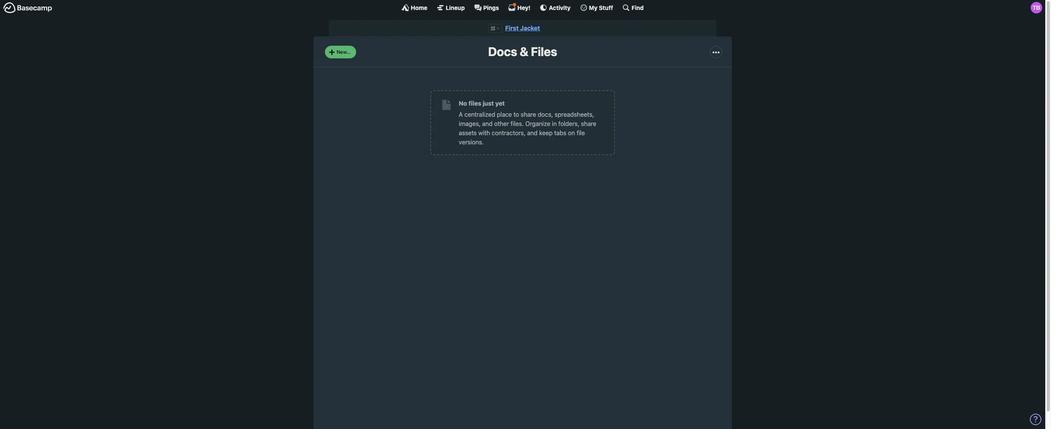 Task type: locate. For each thing, give the bounding box(es) containing it.
first jacket link
[[506, 25, 540, 32]]

pings
[[484, 4, 499, 11]]

home
[[411, 4, 428, 11]]

&
[[520, 44, 529, 59]]

my stuff button
[[580, 4, 614, 12]]

main element
[[0, 0, 1046, 15]]

switch accounts image
[[3, 2, 52, 14]]

no
[[459, 100, 467, 107]]

new…
[[337, 49, 351, 55]]

1 vertical spatial and
[[528, 130, 538, 137]]

a centralized place to share docs, spreadsheets, images, and other files. organize in folders, share assets with contractors, and keep tabs on file versions.
[[459, 111, 597, 146]]

1 vertical spatial share
[[581, 120, 597, 127]]

share right to
[[521, 111, 537, 118]]

and
[[483, 120, 493, 127], [528, 130, 538, 137]]

activity
[[549, 4, 571, 11]]

docs & files
[[489, 44, 558, 59]]

files
[[531, 44, 558, 59]]

stuff
[[599, 4, 614, 11]]

lineup link
[[437, 4, 465, 12]]

and up with
[[483, 120, 493, 127]]

in
[[552, 120, 557, 127]]

just
[[483, 100, 494, 107]]

0 vertical spatial and
[[483, 120, 493, 127]]

1 horizontal spatial share
[[581, 120, 597, 127]]

files
[[469, 100, 482, 107]]

1 horizontal spatial and
[[528, 130, 538, 137]]

yet
[[496, 100, 505, 107]]

new… button
[[325, 46, 356, 58]]

0 vertical spatial share
[[521, 111, 537, 118]]

files.
[[511, 120, 524, 127]]

share up file
[[581, 120, 597, 127]]

0 horizontal spatial and
[[483, 120, 493, 127]]

docs
[[489, 44, 518, 59]]

docs,
[[538, 111, 553, 118]]

share
[[521, 111, 537, 118], [581, 120, 597, 127]]

versions.
[[459, 139, 484, 146]]

folders,
[[559, 120, 580, 127]]

my stuff
[[589, 4, 614, 11]]

and down organize
[[528, 130, 538, 137]]

centralized
[[465, 111, 496, 118]]



Task type: vqa. For each thing, say whether or not it's contained in the screenshot.
the time, to the right
no



Task type: describe. For each thing, give the bounding box(es) containing it.
first jacket
[[506, 25, 540, 32]]

assets
[[459, 130, 477, 137]]

0 horizontal spatial share
[[521, 111, 537, 118]]

activity link
[[540, 4, 571, 12]]

other
[[495, 120, 509, 127]]

hey! button
[[509, 3, 531, 12]]

pings button
[[474, 4, 499, 12]]

keep
[[540, 130, 553, 137]]

place
[[497, 111, 512, 118]]

hey!
[[518, 4, 531, 11]]

lineup
[[446, 4, 465, 11]]

tyler black image
[[1031, 2, 1043, 13]]

organize
[[526, 120, 551, 127]]

no files just yet
[[459, 100, 505, 107]]

on
[[568, 130, 575, 137]]

first
[[506, 25, 519, 32]]

file
[[577, 130, 585, 137]]

tabs
[[555, 130, 567, 137]]

a
[[459, 111, 463, 118]]

contractors,
[[492, 130, 526, 137]]

find button
[[623, 4, 644, 12]]

home link
[[402, 4, 428, 12]]

find
[[632, 4, 644, 11]]

to
[[514, 111, 520, 118]]

with
[[479, 130, 490, 137]]

jacket
[[521, 25, 540, 32]]

images,
[[459, 120, 481, 127]]

my
[[589, 4, 598, 11]]

spreadsheets,
[[555, 111, 595, 118]]



